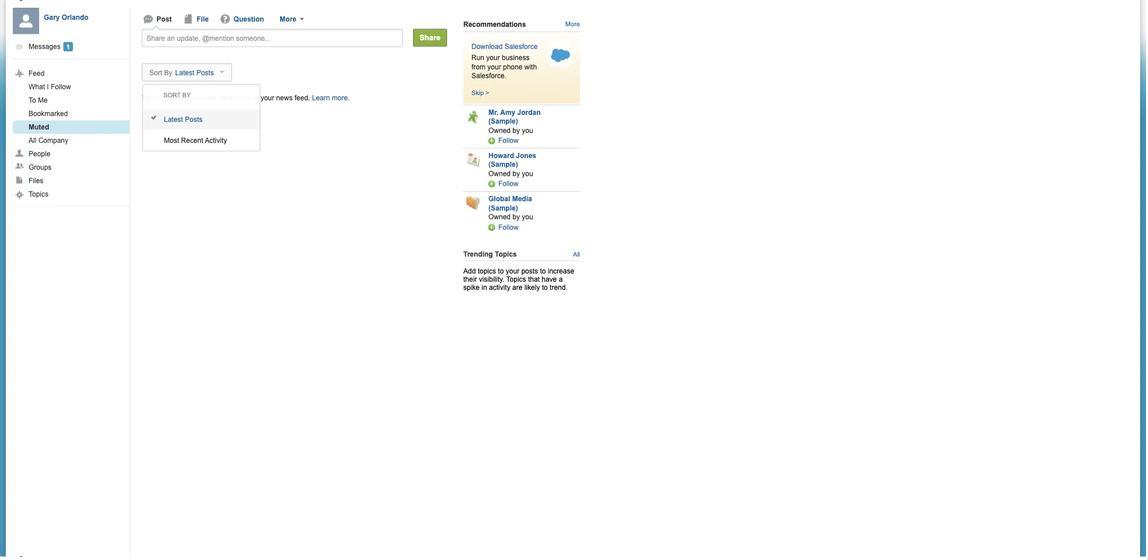 Task type: describe. For each thing, give the bounding box(es) containing it.
you for jones
[[522, 170, 533, 178]]

add topics to your posts to increase their visibility. topics that have a spike in activity are likely to trend.
[[463, 267, 574, 291]]

recommendations
[[463, 20, 526, 28]]

learn more. link
[[312, 94, 350, 102]]

question link
[[219, 14, 265, 24]]

question
[[234, 15, 264, 23]]

howard jones (sample) image
[[466, 153, 480, 167]]

run
[[472, 54, 484, 62]]

posts
[[521, 267, 538, 275]]

most
[[164, 136, 179, 144]]

(sample) for global
[[489, 204, 518, 212]]

you have not muted any feed items in your news feed. learn more.
[[142, 94, 350, 102]]

activity
[[489, 283, 511, 291]]

owned for global
[[489, 213, 511, 221]]

skip > link
[[472, 89, 489, 97]]

download
[[472, 42, 503, 50]]

phone
[[503, 63, 523, 71]]

1
[[66, 43, 70, 50]]

0 vertical spatial latest
[[175, 69, 194, 76]]

items
[[235, 94, 251, 102]]

(sample) inside mr. amy jordan (sample) owned by you
[[489, 117, 518, 125]]

me
[[38, 96, 48, 104]]

latest posts link
[[144, 109, 259, 129]]

download salesforce link
[[472, 42, 572, 67]]

all company link
[[13, 134, 130, 147]]

skip
[[472, 89, 484, 97]]

bookmarked
[[29, 110, 68, 118]]

sort for sort by latest posts
[[149, 69, 162, 76]]

howard jones (sample) owned by you
[[489, 151, 536, 178]]

a
[[559, 275, 563, 283]]

follow this account to receive updates in your feed. image
[[489, 224, 496, 231]]

1 horizontal spatial more link
[[565, 20, 580, 29]]

muted
[[29, 123, 49, 131]]

all link
[[573, 250, 580, 259]]

follow link for howard jones (sample) owned by you
[[498, 180, 519, 188]]

by inside mr. amy jordan (sample) owned by you
[[513, 126, 520, 134]]

by for media
[[513, 213, 520, 221]]

news
[[276, 94, 293, 102]]

what i follow link
[[13, 80, 130, 94]]

have inside "add topics to your posts to increase their visibility. topics that have a spike in activity are likely to trend."
[[542, 275, 557, 283]]

what
[[29, 83, 45, 91]]

1 vertical spatial posts
[[185, 115, 203, 123]]

0 horizontal spatial more
[[280, 15, 297, 23]]

messages
[[29, 43, 61, 50]]

global media (sample) link
[[489, 195, 532, 212]]

run your business from your phone with salesforce.
[[472, 54, 537, 80]]

sort by latest posts
[[149, 69, 214, 76]]

1 vertical spatial latest
[[164, 115, 183, 123]]

0 vertical spatial posts
[[196, 69, 214, 76]]

howard jones (sample) link
[[489, 151, 536, 168]]

0 vertical spatial have
[[156, 94, 171, 102]]

orlando
[[62, 13, 89, 21]]

feed.
[[295, 94, 310, 102]]

by for sort by latest posts
[[164, 69, 172, 76]]

most recent activity link
[[144, 130, 259, 150]]

to right likely
[[542, 283, 548, 291]]

post link
[[142, 14, 172, 31]]

topics inside "add topics to your posts to increase their visibility. topics that have a spike in activity are likely to trend."
[[506, 275, 526, 283]]

media
[[512, 195, 532, 203]]

trending
[[463, 250, 493, 258]]

1 vertical spatial topics
[[495, 250, 517, 258]]

what i follow to me bookmarked muted all company
[[29, 83, 71, 144]]

feed link
[[13, 67, 130, 80]]

mr. amy jordan (sample) link
[[489, 108, 541, 125]]

by for jones
[[513, 170, 520, 178]]

with
[[525, 63, 537, 71]]

gary orlando link
[[44, 13, 89, 21]]

by for sort by
[[182, 92, 191, 99]]

recent
[[181, 136, 203, 144]]

skip >
[[472, 89, 489, 97]]

menu inside application
[[142, 84, 260, 151]]

feed
[[29, 69, 45, 77]]

latest posts
[[164, 115, 203, 123]]

global
[[489, 195, 510, 203]]

howard
[[489, 151, 514, 159]]

not
[[173, 94, 182, 102]]

any
[[206, 94, 217, 102]]

more.
[[332, 94, 350, 102]]

groups
[[29, 163, 52, 171]]

files link
[[13, 174, 130, 188]]

your left news
[[261, 94, 274, 102]]

mr. amy jordan (sample) owned by you
[[489, 108, 541, 134]]

add
[[463, 267, 476, 275]]

application containing sort by
[[142, 63, 260, 151]]

salesforce
[[505, 42, 538, 50]]

trending topics
[[463, 250, 517, 258]]

follow for howard
[[498, 180, 519, 188]]

salesforce.
[[472, 72, 507, 80]]



Task type: vqa. For each thing, say whether or not it's contained in the screenshot.
PHOTO.
no



Task type: locate. For each thing, give the bounding box(es) containing it.
visibility.
[[479, 275, 505, 283]]

their
[[463, 275, 477, 283]]

file link
[[182, 14, 209, 24]]

1 vertical spatial owned
[[489, 170, 511, 178]]

owned inside howard jones (sample) owned by you
[[489, 170, 511, 178]]

all inside what i follow to me bookmarked muted all company
[[29, 137, 36, 144]]

trend.
[[550, 283, 568, 291]]

are
[[512, 283, 523, 291]]

0 vertical spatial (sample)
[[489, 117, 518, 125]]

latest up most
[[164, 115, 183, 123]]

0 horizontal spatial in
[[253, 94, 259, 102]]

files
[[29, 177, 43, 185]]

file
[[197, 15, 209, 23]]

messages link
[[13, 40, 63, 53]]

3 follow link from the top
[[498, 223, 519, 231]]

follow link for mr. amy jordan (sample) owned by you
[[498, 137, 519, 144]]

sort up you
[[149, 69, 162, 76]]

likely
[[525, 283, 540, 291]]

latest
[[175, 69, 194, 76], [164, 115, 183, 123]]

1 vertical spatial by
[[182, 92, 191, 99]]

0 vertical spatial by
[[513, 126, 520, 134]]

2 by from the top
[[513, 170, 520, 178]]

1 owned from the top
[[489, 126, 511, 134]]

1 (sample) from the top
[[489, 117, 518, 125]]

owned for howard
[[489, 170, 511, 178]]

1 vertical spatial have
[[542, 275, 557, 283]]

1 vertical spatial (sample)
[[489, 161, 518, 168]]

sort by
[[163, 92, 191, 99]]

1 vertical spatial in
[[482, 283, 487, 291]]

from
[[472, 63, 486, 71]]

by
[[513, 126, 520, 134], [513, 170, 520, 178], [513, 213, 520, 221]]

your up are
[[506, 267, 519, 275]]

to
[[498, 267, 504, 275], [540, 267, 546, 275], [542, 283, 548, 291]]

posts
[[196, 69, 214, 76], [185, 115, 203, 123]]

owned inside "global media (sample) owned by you"
[[489, 213, 511, 221]]

0 vertical spatial topics
[[29, 190, 48, 198]]

your up salesforce.
[[488, 63, 501, 71]]

(sample) inside "global media (sample) owned by you"
[[489, 204, 518, 212]]

your inside "add topics to your posts to increase their visibility. topics that have a spike in activity are likely to trend."
[[506, 267, 519, 275]]

have left not
[[156, 94, 171, 102]]

owned up follow this account to receive updates in your feed. icon
[[489, 213, 511, 221]]

messages 1
[[29, 43, 70, 50]]

post
[[157, 15, 172, 23]]

people link
[[13, 147, 130, 161]]

1 you from the top
[[522, 126, 533, 134]]

0 vertical spatial in
[[253, 94, 259, 102]]

all down muted
[[29, 137, 36, 144]]

you down jordan
[[522, 126, 533, 134]]

amy
[[500, 108, 515, 116]]

have left a
[[542, 275, 557, 283]]

gary orlando
[[44, 13, 89, 21]]

to
[[29, 96, 36, 104]]

2 you from the top
[[522, 170, 533, 178]]

posts up any at the top of page
[[196, 69, 214, 76]]

by down mr. amy jordan (sample) link
[[513, 126, 520, 134]]

application
[[142, 63, 260, 151]]

0 horizontal spatial all
[[29, 137, 36, 144]]

more link
[[271, 15, 311, 24], [565, 20, 580, 29]]

owned inside mr. amy jordan (sample) owned by you
[[489, 126, 511, 134]]

owned up follow this lead to receive updates in your feed. icon
[[489, 126, 511, 134]]

to me link
[[13, 94, 130, 107]]

feed
[[219, 94, 233, 102]]

(sample) inside howard jones (sample) owned by you
[[489, 161, 518, 168]]

(sample) for howard
[[489, 161, 518, 168]]

global media (sample) owned by you
[[489, 195, 533, 221]]

0 horizontal spatial more link
[[271, 15, 311, 24]]

1 horizontal spatial in
[[482, 283, 487, 291]]

by
[[164, 69, 172, 76], [182, 92, 191, 99]]

more
[[280, 15, 297, 23], [565, 20, 580, 27]]

people
[[29, 150, 50, 158]]

1 horizontal spatial have
[[542, 275, 557, 283]]

1 horizontal spatial more
[[565, 20, 580, 27]]

you down media
[[522, 213, 533, 221]]

you inside mr. amy jordan (sample) owned by you
[[522, 126, 533, 134]]

(sample) down global
[[489, 204, 518, 212]]

in inside "add topics to your posts to increase their visibility. topics that have a spike in activity are likely to trend."
[[482, 283, 487, 291]]

2 vertical spatial owned
[[489, 213, 511, 221]]

0 horizontal spatial by
[[164, 69, 172, 76]]

2 vertical spatial topics
[[506, 275, 526, 283]]

learn
[[312, 94, 330, 102]]

you
[[142, 94, 154, 102]]

business
[[502, 54, 530, 62]]

2 vertical spatial (sample)
[[489, 204, 518, 212]]

2 (sample) from the top
[[489, 161, 518, 168]]

follow right follow this account to receive updates in your feed. icon
[[498, 223, 519, 231]]

(sample) down howard
[[489, 161, 518, 168]]

>
[[486, 89, 489, 97]]

follow for mr.
[[498, 137, 519, 144]]

all up increase
[[573, 251, 580, 258]]

i
[[47, 83, 49, 91]]

follow link right follow this contact to receive updates in your feed. image
[[498, 180, 519, 188]]

you down jones
[[522, 170, 533, 178]]

gary orlando image
[[13, 8, 39, 34]]

topics inside topics link
[[29, 190, 48, 198]]

None button
[[413, 29, 447, 46]]

topics link
[[13, 188, 130, 201]]

follow inside what i follow to me bookmarked muted all company
[[51, 83, 71, 91]]

muted link
[[13, 121, 130, 134]]

all
[[29, 137, 36, 144], [573, 251, 580, 258]]

1 vertical spatial follow link
[[498, 180, 519, 188]]

follow link right follow this lead to receive updates in your feed. icon
[[498, 137, 519, 144]]

most recent activity
[[164, 136, 227, 144]]

3 by from the top
[[513, 213, 520, 221]]

topics up are
[[506, 275, 526, 283]]

jones
[[516, 151, 536, 159]]

follow right follow this contact to receive updates in your feed. image
[[498, 180, 519, 188]]

0 horizontal spatial have
[[156, 94, 171, 102]]

topics
[[478, 267, 496, 275]]

follow link for global media (sample) owned by you
[[498, 223, 519, 231]]

1 horizontal spatial all
[[573, 251, 580, 258]]

0 vertical spatial by
[[164, 69, 172, 76]]

to right posts
[[540, 267, 546, 275]]

sort
[[149, 69, 162, 76], [163, 92, 181, 99]]

2 vertical spatial follow link
[[498, 223, 519, 231]]

topics
[[29, 190, 48, 198], [495, 250, 517, 258], [506, 275, 526, 283]]

3 (sample) from the top
[[489, 204, 518, 212]]

topics up topics
[[495, 250, 517, 258]]

you for media
[[522, 213, 533, 221]]

gary
[[44, 13, 60, 21]]

in down visibility.
[[482, 283, 487, 291]]

0 vertical spatial you
[[522, 126, 533, 134]]

2 vertical spatial by
[[513, 213, 520, 221]]

by up sort by
[[164, 69, 172, 76]]

0 horizontal spatial sort
[[149, 69, 162, 76]]

that
[[528, 275, 540, 283]]

0 vertical spatial sort
[[149, 69, 162, 76]]

in right 'items'
[[253, 94, 259, 102]]

owned
[[489, 126, 511, 134], [489, 170, 511, 178], [489, 213, 511, 221]]

1 follow link from the top
[[498, 137, 519, 144]]

jordan
[[517, 108, 541, 116]]

0 vertical spatial owned
[[489, 126, 511, 134]]

follow this lead to receive updates in your feed. image
[[489, 137, 496, 144]]

your
[[486, 54, 500, 62], [488, 63, 501, 71], [261, 94, 274, 102], [506, 267, 519, 275]]

menu
[[142, 84, 260, 151]]

(sample)
[[489, 117, 518, 125], [489, 161, 518, 168], [489, 204, 518, 212]]

menu containing latest posts
[[142, 84, 260, 151]]

bookmarked link
[[13, 107, 130, 121]]

2 owned from the top
[[489, 170, 511, 178]]

1 vertical spatial by
[[513, 170, 520, 178]]

download salesforce
[[472, 42, 538, 50]]

1 vertical spatial sort
[[163, 92, 181, 99]]

sort left muted
[[163, 92, 181, 99]]

(sample) down amy
[[489, 117, 518, 125]]

follow right the i
[[51, 83, 71, 91]]

you inside "global media (sample) owned by you"
[[522, 213, 533, 221]]

by down sort by latest posts
[[182, 92, 191, 99]]

to up visibility.
[[498, 267, 504, 275]]

1 vertical spatial you
[[522, 170, 533, 178]]

owned up follow this contact to receive updates in your feed. image
[[489, 170, 511, 178]]

company
[[38, 137, 68, 144]]

by inside howard jones (sample) owned by you
[[513, 170, 520, 178]]

1 horizontal spatial by
[[182, 92, 191, 99]]

increase
[[548, 267, 574, 275]]

0 vertical spatial follow link
[[498, 137, 519, 144]]

2 vertical spatial you
[[522, 213, 533, 221]]

follow
[[51, 83, 71, 91], [498, 137, 519, 144], [498, 180, 519, 188], [498, 223, 519, 231]]

groups link
[[13, 161, 130, 174]]

you inside howard jones (sample) owned by you
[[522, 170, 533, 178]]

muted
[[184, 94, 204, 102]]

posts up recent
[[185, 115, 203, 123]]

global media (sample) image
[[466, 196, 480, 210]]

0 vertical spatial all
[[29, 137, 36, 144]]

mr. amy jordan (sample) image
[[466, 109, 480, 123]]

by inside "global media (sample) owned by you"
[[513, 213, 520, 221]]

spike
[[463, 283, 480, 291]]

by down howard jones (sample) link
[[513, 170, 520, 178]]

by down global media (sample) "link"
[[513, 213, 520, 221]]

follow for global
[[498, 223, 519, 231]]

latest up sort by
[[175, 69, 194, 76]]

mr.
[[489, 108, 499, 116]]

2 follow link from the top
[[498, 180, 519, 188]]

1 horizontal spatial sort
[[163, 92, 181, 99]]

3 owned from the top
[[489, 213, 511, 221]]

your down download
[[486, 54, 500, 62]]

follow link right follow this account to receive updates in your feed. icon
[[498, 223, 519, 231]]

sort for sort by
[[163, 92, 181, 99]]

follow link
[[498, 137, 519, 144], [498, 180, 519, 188], [498, 223, 519, 231]]

topics down files
[[29, 190, 48, 198]]

follow right follow this lead to receive updates in your feed. icon
[[498, 137, 519, 144]]

activity
[[205, 136, 227, 144]]

1 vertical spatial all
[[573, 251, 580, 258]]

3 you from the top
[[522, 213, 533, 221]]

None text field
[[146, 34, 398, 43]]

follow this contact to receive updates in your feed. image
[[489, 181, 496, 188]]

1 by from the top
[[513, 126, 520, 134]]

in
[[253, 94, 259, 102], [482, 283, 487, 291]]



